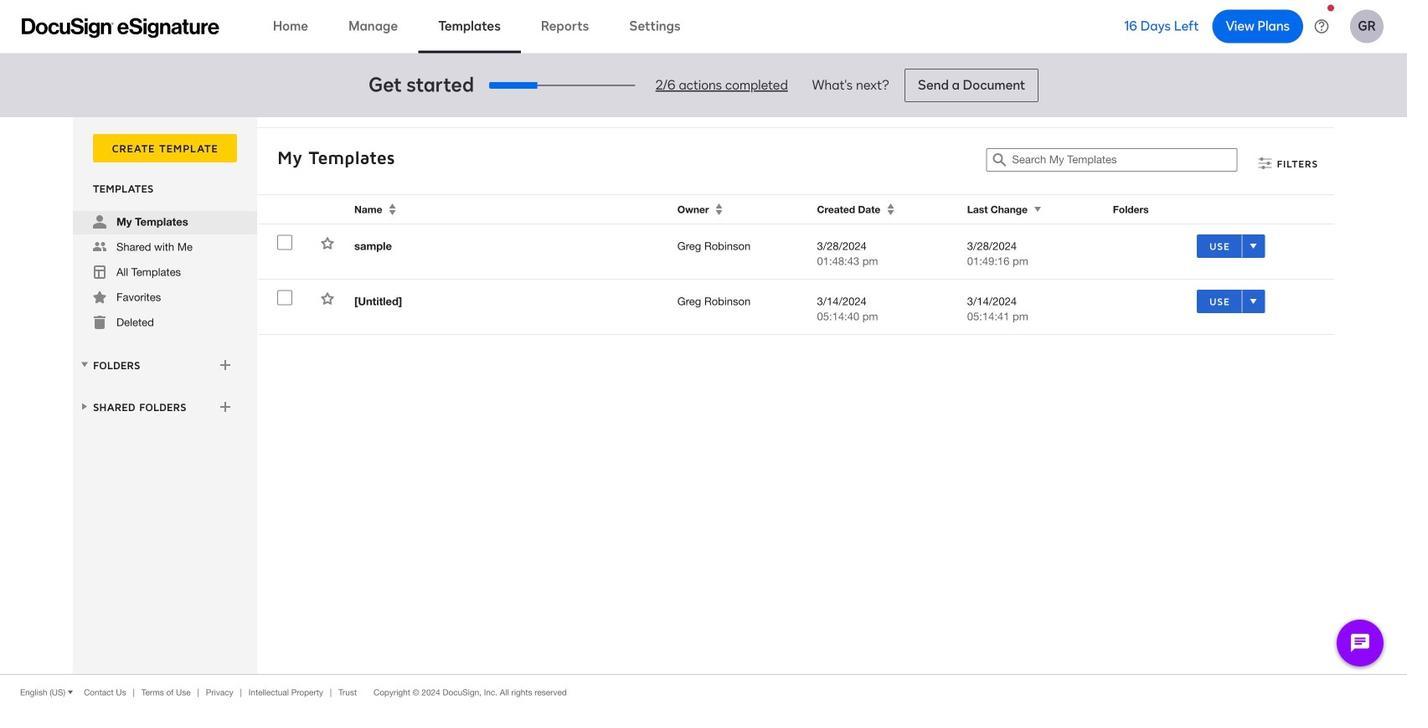Task type: describe. For each thing, give the bounding box(es) containing it.
add [untitled] to favorites image
[[321, 292, 334, 305]]

docusign esignature image
[[22, 18, 220, 38]]

view shared folders image
[[78, 400, 91, 413]]

Search My Templates text field
[[1013, 149, 1237, 171]]

add sample to favorites image
[[321, 237, 334, 250]]

secondary navigation region
[[73, 117, 1339, 675]]

view folders image
[[78, 358, 91, 372]]

shared image
[[93, 240, 106, 254]]



Task type: locate. For each thing, give the bounding box(es) containing it.
trash image
[[93, 316, 106, 329]]

templates image
[[93, 266, 106, 279]]

star filled image
[[93, 291, 106, 304]]

user image
[[93, 215, 106, 229]]

more info region
[[0, 675, 1408, 711]]



Task type: vqa. For each thing, say whether or not it's contained in the screenshot.
Upload or change your profile image
no



